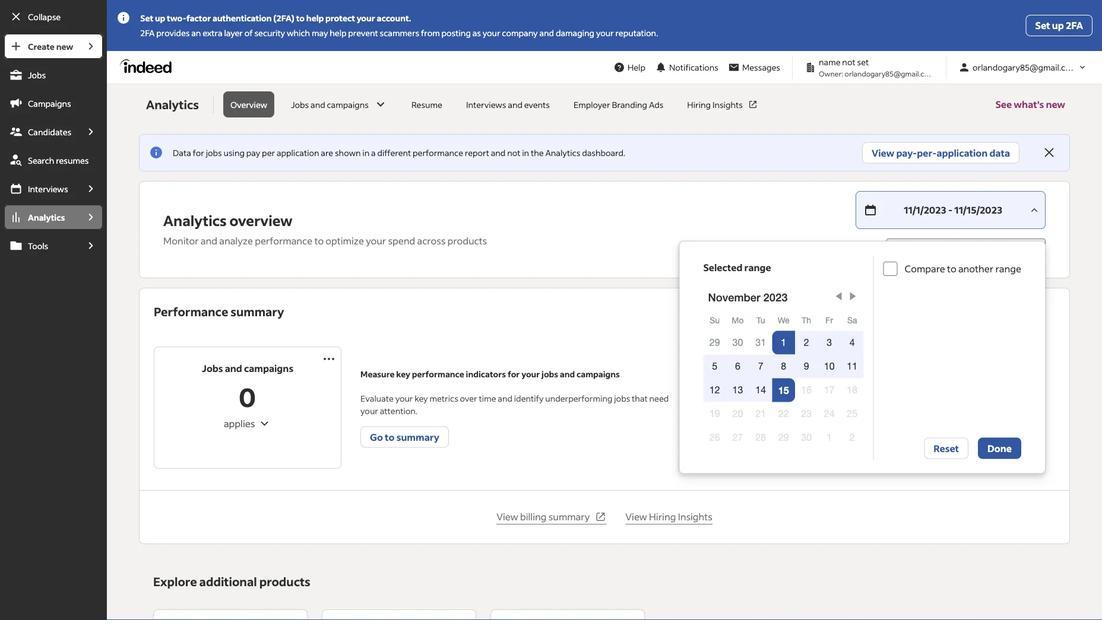 Task type: locate. For each thing, give the bounding box(es) containing it.
1 for the wed nov 01 2023 cell
[[781, 337, 786, 348]]

from
[[421, 28, 440, 38]]

1 go from the left
[[370, 431, 383, 443]]

to
[[296, 13, 305, 23], [314, 235, 324, 247], [947, 263, 957, 275], [839, 369, 847, 380], [385, 431, 395, 443], [747, 431, 757, 443]]

1 horizontal spatial 29
[[779, 432, 789, 443]]

and right time
[[498, 393, 513, 404]]

set for set up two-factor authentication (2fa) to help protect your account. 2fa provides an extra layer of security which may help prevent scammers from posting as your company and damaging your reputation.
[[140, 13, 153, 23]]

jobs and campaigns
[[291, 99, 369, 110]]

12
[[710, 385, 720, 396]]

notifications
[[669, 62, 719, 73]]

using
[[224, 148, 245, 158]]

0 horizontal spatial set
[[140, 13, 153, 23]]

messages
[[742, 62, 780, 73]]

1 horizontal spatial campaigns
[[327, 99, 369, 110]]

summary inside go to summary 'link'
[[397, 431, 439, 443]]

0 vertical spatial 29
[[710, 337, 720, 348]]

29 right 'tue nov 28 2023' cell
[[779, 432, 789, 443]]

1 horizontal spatial view
[[626, 511, 647, 523]]

sat nov 11 2023 cell
[[841, 355, 864, 379]]

2
[[804, 337, 809, 348], [850, 432, 855, 443]]

mon nov 06 2023 cell
[[726, 355, 749, 379]]

optimize
[[326, 235, 364, 247]]

for
[[193, 148, 204, 158], [508, 369, 520, 380]]

1 horizontal spatial orlandogary85@gmail.com
[[973, 62, 1078, 73]]

in
[[362, 148, 370, 158], [522, 148, 529, 158]]

0 horizontal spatial summary
[[231, 304, 284, 320]]

see
[[996, 98, 1012, 110]]

explore
[[153, 574, 197, 590]]

2 inside cell
[[804, 337, 809, 348]]

key right measure
[[396, 369, 410, 380]]

see what's new button
[[996, 84, 1066, 125]]

not left 'the'
[[507, 148, 521, 158]]

mon nov 27 2023 cell
[[733, 432, 743, 443]]

22
[[779, 409, 789, 420]]

1 vertical spatial for
[[508, 369, 520, 380]]

jobs
[[206, 148, 222, 158], [542, 369, 558, 380], [614, 393, 630, 404], [749, 406, 765, 416]]

jobs left the using
[[206, 148, 222, 158]]

set up orlandogary85@gmail.com popup button
[[1036, 19, 1050, 31]]

1 horizontal spatial 2fa
[[1066, 19, 1083, 31]]

2 vertical spatial summary
[[549, 511, 590, 523]]

1 right the thu nov 30 2023 cell
[[827, 432, 832, 443]]

for right data
[[193, 148, 204, 158]]

that
[[632, 393, 648, 404]]

jobs inside 'view pay-per-application data' group
[[206, 148, 222, 158]]

thu nov 30 2023 cell
[[801, 432, 812, 443]]

set left two-
[[140, 13, 153, 23]]

performance up fri nov 24 2023 'cell'
[[799, 393, 849, 404]]

range up 'november 2023' on the top right
[[745, 262, 771, 274]]

tue nov 28 2023 cell
[[756, 432, 766, 443]]

0 horizontal spatial 1
[[781, 337, 786, 348]]

your right meet
[[871, 369, 889, 380]]

data down see
[[990, 147, 1010, 159]]

interviews down search resumes link
[[28, 184, 68, 194]]

across right spend
[[417, 235, 446, 247]]

wed nov 15 2023 cell
[[772, 379, 795, 402]]

compare
[[905, 263, 945, 275]]

2fa
[[1066, 19, 1083, 31], [140, 28, 155, 38]]

11/1/2023
[[904, 204, 947, 216]]

campaigns.
[[783, 406, 827, 416]]

new inside see what's new button
[[1046, 98, 1066, 110]]

to up the 'which'
[[296, 13, 305, 23]]

0 horizontal spatial go
[[370, 431, 383, 443]]

1 horizontal spatial products
[[448, 235, 487, 247]]

0 horizontal spatial for
[[193, 148, 204, 158]]

meet
[[849, 369, 869, 380]]

0 horizontal spatial 2
[[804, 337, 809, 348]]

jobs right overview
[[291, 99, 309, 110]]

orlandogary85@gmail.com inside name not set owner: orlandogary85@gmail.com
[[845, 69, 935, 78]]

wed nov 01 2023 cell
[[772, 331, 795, 355]]

1 horizontal spatial help
[[330, 28, 347, 38]]

analytics right 'the'
[[545, 148, 580, 158]]

1 horizontal spatial for
[[508, 369, 520, 380]]

help up may in the top left of the page
[[306, 13, 324, 23]]

and left analyze
[[201, 235, 217, 247]]

2 horizontal spatial jobs
[[291, 99, 309, 110]]

application left are on the left
[[277, 148, 319, 158]]

your inside the deep dive into your performance by comparing key metrics, like clicks and applies, across jobs and campaigns.
[[779, 393, 797, 404]]

up inside set up two-factor authentication (2fa) to help protect your account. 2fa provides an extra layer of security which may help prevent scammers from posting as your company and damaging your reputation.
[[155, 13, 165, 23]]

0 horizontal spatial new
[[56, 41, 73, 52]]

view for view hiring insights
[[626, 511, 647, 523]]

0 vertical spatial for
[[193, 148, 204, 158]]

jobs inside evaluate your key metrics over time and identify underperforming jobs that need your attention.
[[614, 393, 630, 404]]

row
[[703, 310, 864, 331], [703, 331, 864, 355], [703, 355, 864, 379], [703, 402, 864, 426], [703, 426, 864, 450]]

analytics
[[146, 97, 199, 112], [545, 148, 580, 158], [163, 211, 227, 230], [28, 212, 65, 223]]

0 vertical spatial help
[[306, 13, 324, 23]]

1 vertical spatial interviews
[[28, 184, 68, 194]]

4 row from the top
[[703, 402, 864, 426]]

0 vertical spatial data
[[990, 147, 1010, 159]]

detailed
[[759, 431, 796, 443]]

15 row group
[[703, 331, 864, 450]]

your right as
[[483, 28, 500, 38]]

2 horizontal spatial summary
[[549, 511, 590, 523]]

mon nov 13 2023 cell
[[726, 379, 749, 402]]

new right what's
[[1046, 98, 1066, 110]]

provides
[[156, 28, 190, 38]]

key left metrics
[[415, 393, 428, 404]]

2 horizontal spatial key
[[905, 393, 919, 404]]

2 vertical spatial jobs
[[202, 363, 223, 375]]

not left set
[[842, 57, 856, 67]]

go inside go to detailed report link
[[732, 431, 745, 443]]

Compare to another range checkbox
[[883, 262, 898, 276]]

go to detailed report link
[[723, 427, 836, 448]]

1 inside the wed nov 01 2023 cell
[[781, 337, 786, 348]]

thu nov 02 2023 cell
[[795, 331, 818, 355]]

range
[[745, 262, 771, 274], [996, 263, 1022, 275]]

november 2023 grid
[[703, 289, 864, 450]]

1 vertical spatial report
[[798, 431, 827, 443]]

1 horizontal spatial new
[[1046, 98, 1066, 110]]

per
[[262, 148, 275, 158]]

your left spend
[[366, 235, 386, 247]]

interviews link
[[4, 176, 79, 202]]

resume
[[412, 99, 442, 110]]

summary inside view billing summary link
[[549, 511, 590, 523]]

report inside 'view pay-per-application data' group
[[465, 148, 489, 158]]

wed nov 29 2023 cell
[[779, 432, 789, 443]]

1 vertical spatial across
[[723, 406, 747, 416]]

1 horizontal spatial jobs
[[202, 363, 223, 375]]

1 down we
[[781, 337, 786, 348]]

to left 11
[[839, 369, 847, 380]]

campaigns up 0
[[244, 363, 293, 375]]

go inside go to summary 'link'
[[370, 431, 383, 443]]

compare to another range
[[905, 263, 1022, 275]]

0 horizontal spatial 29
[[710, 337, 720, 348]]

campaigns up underperforming
[[577, 369, 620, 380]]

employer branding ads link
[[567, 91, 671, 118]]

1 horizontal spatial 2
[[850, 432, 855, 443]]

1 horizontal spatial report
[[798, 431, 827, 443]]

0 vertical spatial jobs
[[28, 69, 46, 80]]

view billing summary link
[[497, 510, 607, 525]]

2 horizontal spatial campaigns
[[577, 369, 620, 380]]

jobs for jobs and campaigns
[[291, 99, 309, 110]]

performance up metrics
[[412, 369, 464, 380]]

tu
[[757, 316, 765, 326]]

jobs down create new link
[[28, 69, 46, 80]]

data
[[990, 147, 1010, 159], [819, 369, 837, 380]]

1 vertical spatial summary
[[397, 431, 439, 443]]

0 vertical spatial products
[[448, 235, 487, 247]]

0 horizontal spatial data
[[819, 369, 837, 380]]

set inside set up two-factor authentication (2fa) to help protect your account. 2fa provides an extra layer of security which may help prevent scammers from posting as your company and damaging your reputation.
[[140, 13, 153, 23]]

go to detailed report
[[732, 431, 827, 443]]

and right the company
[[540, 28, 554, 38]]

(2fa)
[[273, 13, 294, 23]]

analytics overview monitor and analyze performance to optimize your spend across products
[[163, 211, 487, 247]]

a
[[371, 148, 376, 158]]

jobs down dive
[[749, 406, 765, 416]]

your up prevent
[[357, 13, 375, 23]]

for inside 'view pay-per-application data' group
[[193, 148, 204, 158]]

1 horizontal spatial data
[[990, 147, 1010, 159]]

mon oct 30 2023 cell
[[733, 337, 743, 348]]

0 horizontal spatial interviews
[[28, 184, 68, 194]]

0 horizontal spatial in
[[362, 148, 370, 158]]

and inside button
[[311, 99, 325, 110]]

0 vertical spatial report
[[465, 148, 489, 158]]

2 horizontal spatial view
[[872, 147, 895, 159]]

0 horizontal spatial help
[[306, 13, 324, 23]]

1 vertical spatial not
[[507, 148, 521, 158]]

jobs inside "menu bar"
[[28, 69, 46, 80]]

and left events in the top of the page
[[508, 99, 523, 110]]

1 vertical spatial 30
[[801, 432, 812, 443]]

0 vertical spatial across
[[417, 235, 446, 247]]

1 vertical spatial new
[[1046, 98, 1066, 110]]

0 vertical spatial insights
[[713, 99, 743, 110]]

1 vertical spatial 2
[[850, 432, 855, 443]]

jobs inside the deep dive into your performance by comparing key metrics, like clicks and applies, across jobs and campaigns.
[[749, 406, 765, 416]]

in left 'the'
[[522, 148, 529, 158]]

1 horizontal spatial up
[[1052, 19, 1064, 31]]

orlandogary85@gmail.com up what's
[[973, 62, 1078, 73]]

29 for wed nov 29 2023 cell
[[779, 432, 789, 443]]

help button
[[609, 56, 650, 78]]

attention.
[[380, 406, 418, 416]]

your down evaluate
[[361, 406, 378, 416]]

2 row from the top
[[703, 331, 864, 355]]

tools
[[28, 241, 48, 251]]

mo
[[732, 316, 744, 326]]

analytics inside 'view pay-per-application data' group
[[545, 148, 580, 158]]

2 right fri dec 01 2023 cell
[[850, 432, 855, 443]]

jobs inside jobs and campaigns 0
[[202, 363, 223, 375]]

sun nov 05 2023 cell
[[703, 355, 726, 379]]

company
[[502, 28, 538, 38]]

3 row from the top
[[703, 355, 864, 379]]

data up fri nov 17 2023 cell
[[819, 369, 837, 380]]

0 horizontal spatial not
[[507, 148, 521, 158]]

to down attention.
[[385, 431, 395, 443]]

data inside group
[[990, 147, 1010, 159]]

across
[[417, 235, 446, 247], [723, 406, 747, 416]]

0 horizontal spatial across
[[417, 235, 446, 247]]

go down attention.
[[370, 431, 383, 443]]

insights inside the hiring insights link
[[713, 99, 743, 110]]

range right another
[[996, 263, 1022, 275]]

0 horizontal spatial up
[[155, 13, 165, 23]]

see what's new
[[996, 98, 1066, 110]]

1 horizontal spatial 30
[[801, 432, 812, 443]]

1 row from the top
[[703, 310, 864, 331]]

2 down th
[[804, 337, 809, 348]]

1 horizontal spatial 1
[[827, 432, 832, 443]]

up left two-
[[155, 13, 165, 23]]

application right pay-
[[937, 147, 988, 159]]

tue oct 31 2023 cell
[[749, 331, 772, 355]]

wed nov 22 2023 cell
[[779, 409, 789, 420]]

overview link
[[223, 91, 274, 118]]

help down the protect
[[330, 28, 347, 38]]

performance down overview at the top left of the page
[[255, 235, 313, 247]]

1 vertical spatial data
[[819, 369, 837, 380]]

new right create
[[56, 41, 73, 52]]

1 vertical spatial help
[[330, 28, 347, 38]]

jobs down performance summary
[[202, 363, 223, 375]]

0 horizontal spatial report
[[465, 148, 489, 158]]

campaigns up shown
[[327, 99, 369, 110]]

fri nov 10 2023 cell
[[818, 355, 841, 379]]

0 horizontal spatial 2fa
[[140, 28, 155, 38]]

1 horizontal spatial go
[[732, 431, 745, 443]]

for right indicators
[[508, 369, 520, 380]]

view billing summary
[[497, 511, 590, 523]]

2 go from the left
[[732, 431, 745, 443]]

0 horizontal spatial hiring
[[649, 511, 676, 523]]

15 row
[[703, 379, 864, 402]]

over
[[460, 393, 477, 404]]

0 vertical spatial 1
[[781, 337, 786, 348]]

0 horizontal spatial view
[[497, 511, 518, 523]]

hiring
[[687, 99, 711, 110], [649, 511, 676, 523]]

30 down 'mo'
[[733, 337, 743, 348]]

20
[[733, 409, 743, 420]]

0 vertical spatial 2
[[804, 337, 809, 348]]

interviews left events in the top of the page
[[466, 99, 506, 110]]

th
[[802, 316, 811, 326]]

collapse
[[28, 11, 61, 22]]

across down the deep
[[723, 406, 747, 416]]

fri dec 01 2023 cell
[[827, 432, 832, 443]]

report
[[465, 148, 489, 158], [798, 431, 827, 443]]

up up orlandogary85@gmail.com popup button
[[1052, 19, 1064, 31]]

create
[[28, 41, 55, 52]]

1 vertical spatial products
[[259, 574, 310, 590]]

key left metrics,
[[905, 393, 919, 404]]

view inside group
[[872, 147, 895, 159]]

tue nov 14 2023 cell
[[749, 379, 772, 402]]

reset
[[934, 443, 959, 455]]

1 horizontal spatial summary
[[397, 431, 439, 443]]

0 vertical spatial hiring
[[687, 99, 711, 110]]

0 horizontal spatial campaigns
[[244, 363, 293, 375]]

evaluate
[[361, 393, 394, 404]]

performance inside the deep dive into your performance by comparing key metrics, like clicks and applies, across jobs and campaigns.
[[799, 393, 849, 404]]

0 horizontal spatial jobs
[[28, 69, 46, 80]]

interviews
[[466, 99, 506, 110], [28, 184, 68, 194]]

1 vertical spatial 1
[[827, 432, 832, 443]]

name not set owner: orlandogary85@gmail.com element
[[800, 56, 939, 79]]

jobs for jobs and campaigns 0
[[202, 363, 223, 375]]

1 vertical spatial 29
[[779, 432, 789, 443]]

30
[[733, 337, 743, 348], [801, 432, 812, 443]]

1 vertical spatial insights
[[678, 511, 713, 523]]

27
[[733, 432, 743, 443]]

0 vertical spatial interviews
[[466, 99, 506, 110]]

0 horizontal spatial orlandogary85@gmail.com
[[845, 69, 935, 78]]

1 vertical spatial jobs
[[291, 99, 309, 110]]

menu bar
[[0, 33, 107, 621]]

and inside evaluate your key metrics over time and identify underperforming jobs that need your attention.
[[498, 393, 513, 404]]

2 for "thu nov 02 2023" cell
[[804, 337, 809, 348]]

extra
[[203, 28, 222, 38]]

0 horizontal spatial 30
[[733, 337, 743, 348]]

to inside set up two-factor authentication (2fa) to help protect your account. 2fa provides an extra layer of security which may help prevent scammers from posting as your company and damaging your reputation.
[[296, 13, 305, 23]]

0 vertical spatial new
[[56, 41, 73, 52]]

analytics link
[[4, 204, 79, 230]]

fri nov 03 2023 cell
[[818, 331, 841, 355]]

sa
[[847, 316, 857, 326]]

performance right different
[[413, 148, 463, 158]]

analytics up the monitor
[[163, 211, 227, 230]]

up
[[155, 13, 165, 23], [1052, 19, 1064, 31]]

fri nov 17 2023 cell
[[824, 385, 835, 396]]

1 in from the left
[[362, 148, 370, 158]]

9
[[804, 361, 809, 372]]

set
[[140, 13, 153, 23], [1036, 19, 1050, 31]]

jobs inside button
[[291, 99, 309, 110]]

0 vertical spatial summary
[[231, 304, 284, 320]]

measure
[[361, 369, 395, 380]]

view pay-per-application data group
[[139, 134, 1070, 172]]

29 down su at the right
[[710, 337, 720, 348]]

indicators
[[466, 369, 506, 380]]

summary for go to summary
[[397, 431, 439, 443]]

orlandogary85@gmail.com down set
[[845, 69, 935, 78]]

1 horizontal spatial not
[[842, 57, 856, 67]]

1 horizontal spatial key
[[415, 393, 428, 404]]

to inside 'link'
[[385, 431, 395, 443]]

view pay-per-application data link
[[862, 142, 1020, 164]]

report down interviews and events link
[[465, 148, 489, 158]]

clicks
[[967, 393, 988, 404]]

reset button
[[924, 438, 969, 459]]

ads
[[649, 99, 664, 110]]

jobs left that at the right bottom
[[614, 393, 630, 404]]

0 horizontal spatial range
[[745, 262, 771, 274]]

1 horizontal spatial set
[[1036, 19, 1050, 31]]

1 horizontal spatial in
[[522, 148, 529, 158]]

your inside analytics overview monitor and analyze performance to optimize your spend across products
[[366, 235, 386, 247]]

view
[[872, 147, 895, 159], [497, 511, 518, 523], [626, 511, 647, 523]]

and
[[540, 28, 554, 38], [311, 99, 325, 110], [508, 99, 523, 110], [491, 148, 506, 158], [201, 235, 217, 247], [225, 363, 242, 375], [560, 369, 575, 380], [776, 369, 791, 380], [498, 393, 513, 404], [990, 393, 1004, 404], [767, 406, 781, 416]]

to left optimize
[[314, 235, 324, 247]]

key inside evaluate your key metrics over time and identify underperforming jobs that need your attention.
[[415, 393, 428, 404]]

1 horizontal spatial across
[[723, 406, 747, 416]]

campaigns inside jobs and campaigns 0
[[244, 363, 293, 375]]

and up are on the left
[[311, 99, 325, 110]]

0 vertical spatial not
[[842, 57, 856, 67]]

row containing su
[[703, 310, 864, 331]]

30 left fri dec 01 2023 cell
[[801, 432, 812, 443]]

row containing 5
[[703, 355, 864, 379]]

and up 0
[[225, 363, 242, 375]]

and left 'the'
[[491, 148, 506, 158]]

go left 'tue nov 28 2023' cell
[[732, 431, 745, 443]]

21
[[756, 409, 766, 420]]

search, filter, and group data to meet your business needs
[[723, 369, 951, 380]]

campaigns inside button
[[327, 99, 369, 110]]

products
[[448, 235, 487, 247], [259, 574, 310, 590]]

resume link
[[404, 91, 450, 118]]

summary for view billing summary
[[549, 511, 590, 523]]

report left fri dec 01 2023 cell
[[798, 431, 827, 443]]

0 horizontal spatial key
[[396, 369, 410, 380]]

your up wed nov 22 2023 cell
[[779, 393, 797, 404]]

in left a
[[362, 148, 370, 158]]

30 for the thu nov 30 2023 cell
[[801, 432, 812, 443]]

5 row from the top
[[703, 426, 864, 450]]

row containing 19
[[703, 402, 864, 426]]

1 horizontal spatial interviews
[[466, 99, 506, 110]]

0 vertical spatial 30
[[733, 337, 743, 348]]

go for go to detailed report
[[732, 431, 745, 443]]



Task type: describe. For each thing, give the bounding box(es) containing it.
deep
[[723, 393, 743, 404]]

wed nov 08 2023 cell
[[772, 355, 795, 379]]

sun nov 26 2023 cell
[[710, 432, 720, 443]]

different
[[377, 148, 411, 158]]

sun nov 12 2023 cell
[[703, 379, 726, 402]]

1 vertical spatial hiring
[[649, 511, 676, 523]]

underperforming
[[545, 393, 613, 404]]

search resumes
[[28, 155, 89, 166]]

tools link
[[4, 233, 79, 259]]

data for group
[[819, 369, 837, 380]]

sat nov 04 2023 cell
[[841, 331, 864, 355]]

up for two-
[[155, 13, 165, 23]]

messages link
[[723, 56, 785, 78]]

up for 2fa
[[1052, 19, 1064, 31]]

performance
[[154, 304, 228, 320]]

branding
[[612, 99, 647, 110]]

thu nov 23 2023 cell
[[801, 409, 812, 420]]

hiring insights
[[687, 99, 743, 110]]

11/15/2023
[[955, 204, 1003, 216]]

november 2023
[[708, 291, 788, 304]]

sun nov 19 2023 cell
[[710, 409, 720, 420]]

analytics down indeed home image
[[146, 97, 199, 112]]

new inside create new link
[[56, 41, 73, 52]]

performance summary
[[154, 304, 284, 320]]

sat nov 18 2023 cell
[[847, 385, 858, 396]]

collapse button
[[4, 4, 103, 30]]

jobs for jobs
[[28, 69, 46, 80]]

close image
[[1042, 146, 1057, 160]]

23
[[801, 409, 812, 420]]

view hiring insights
[[626, 511, 713, 523]]

analytics up tools link
[[28, 212, 65, 223]]

26
[[710, 432, 720, 443]]

not inside 'view pay-per-application data' group
[[507, 148, 521, 158]]

1 horizontal spatial hiring
[[687, 99, 711, 110]]

5
[[712, 361, 718, 372]]

view hiring insights link
[[626, 510, 713, 525]]

30 for mon oct 30 2023 'cell'
[[733, 337, 743, 348]]

thu nov 16 2023 cell
[[795, 379, 818, 402]]

spend
[[388, 235, 415, 247]]

campaigns for jobs and campaigns 0
[[244, 363, 293, 375]]

of
[[245, 28, 253, 38]]

your right damaging
[[596, 28, 614, 38]]

indeed home image
[[120, 59, 177, 73]]

measure key performance indicators for your jobs and campaigns
[[361, 369, 620, 380]]

key inside the deep dive into your performance by comparing key metrics, like clicks and applies, across jobs and campaigns.
[[905, 393, 919, 404]]

11
[[847, 361, 858, 372]]

create new
[[28, 41, 73, 52]]

row containing 29
[[703, 331, 864, 355]]

into
[[762, 393, 778, 404]]

mon nov 20 2023 cell
[[733, 409, 743, 420]]

0 horizontal spatial application
[[277, 148, 319, 158]]

candidates
[[28, 127, 71, 137]]

pay
[[246, 148, 260, 158]]

across inside the deep dive into your performance by comparing key metrics, like clicks and applies, across jobs and campaigns.
[[723, 406, 747, 416]]

search
[[28, 155, 54, 166]]

additional
[[199, 574, 257, 590]]

tue nov 21 2023 cell
[[756, 409, 766, 420]]

two-
[[167, 13, 186, 23]]

time
[[479, 393, 496, 404]]

go for go to summary
[[370, 431, 383, 443]]

16
[[801, 385, 812, 396]]

menu bar containing create new
[[0, 33, 107, 621]]

tue nov 07 2023 cell
[[749, 355, 772, 379]]

done
[[988, 443, 1012, 455]]

name
[[819, 57, 841, 67]]

per-
[[917, 147, 937, 159]]

0
[[239, 380, 257, 414]]

factor
[[186, 13, 211, 23]]

1 horizontal spatial range
[[996, 263, 1022, 275]]

and up underperforming
[[560, 369, 575, 380]]

fri nov 24 2023 cell
[[824, 409, 835, 420]]

overview
[[230, 99, 267, 110]]

and inside jobs and campaigns 0
[[225, 363, 242, 375]]

interviews and events
[[466, 99, 550, 110]]

which
[[287, 28, 310, 38]]

interviews for interviews and events
[[466, 99, 506, 110]]

the
[[531, 148, 544, 158]]

13
[[733, 385, 743, 396]]

security
[[254, 28, 285, 38]]

jobs up identify
[[542, 369, 558, 380]]

and up the 15
[[776, 369, 791, 380]]

may
[[312, 28, 328, 38]]

need
[[649, 393, 669, 404]]

11/1/2023 - 11/15/2023
[[904, 204, 1003, 216]]

data for application
[[990, 147, 1010, 159]]

7
[[758, 361, 764, 372]]

2 in from the left
[[522, 148, 529, 158]]

applies,
[[1006, 393, 1035, 404]]

evaluate your key metrics over time and identify underperforming jobs that need your attention.
[[361, 393, 669, 416]]

view for view billing summary
[[497, 511, 518, 523]]

and down "into"
[[767, 406, 781, 416]]

across inside analytics overview monitor and analyze performance to optimize your spend across products
[[417, 235, 446, 247]]

deep dive into your performance by comparing key metrics, like clicks and applies, across jobs and campaigns.
[[723, 393, 1035, 416]]

and inside set up two-factor authentication (2fa) to help protect your account. 2fa provides an extra layer of security which may help prevent scammers from posting as your company and damaging your reputation.
[[540, 28, 554, 38]]

another
[[959, 263, 994, 275]]

insights inside view hiring insights link
[[678, 511, 713, 523]]

campaigns for jobs and campaigns
[[327, 99, 369, 110]]

analytics inside analytics overview monitor and analyze performance to optimize your spend across products
[[163, 211, 227, 230]]

account.
[[377, 13, 411, 23]]

candidates link
[[4, 119, 79, 145]]

your up identify
[[522, 369, 540, 380]]

1 for fri dec 01 2023 cell
[[827, 432, 832, 443]]

2fa inside set up two-factor authentication (2fa) to help protect your account. 2fa provides an extra layer of security which may help prevent scammers from posting as your company and damaging your reputation.
[[140, 28, 155, 38]]

to right 27
[[747, 431, 757, 443]]

to left another
[[947, 263, 957, 275]]

metrics
[[430, 393, 458, 404]]

view for view pay-per-application data
[[872, 147, 895, 159]]

8
[[781, 361, 786, 372]]

10
[[824, 361, 835, 372]]

scammers
[[380, 28, 419, 38]]

performance inside analytics overview monitor and analyze performance to optimize your spend across products
[[255, 235, 313, 247]]

14
[[756, 385, 766, 396]]

orlandogary85@gmail.com button
[[954, 56, 1093, 78]]

0 horizontal spatial products
[[259, 574, 310, 590]]

november
[[708, 291, 760, 304]]

performance inside 'view pay-per-application data' group
[[413, 148, 463, 158]]

reputation.
[[616, 28, 658, 38]]

authentication
[[213, 13, 272, 23]]

damaging
[[556, 28, 595, 38]]

19
[[710, 409, 720, 420]]

resumes
[[56, 155, 89, 166]]

sun oct 29 2023 cell
[[710, 337, 720, 348]]

interviews for interviews
[[28, 184, 68, 194]]

and inside 'view pay-per-application data' group
[[491, 148, 506, 158]]

an
[[191, 28, 201, 38]]

hiring insights link
[[680, 91, 766, 118]]

products inside analytics overview monitor and analyze performance to optimize your spend across products
[[448, 235, 487, 247]]

set for set up 2fa
[[1036, 19, 1050, 31]]

sat dec 02 2023 cell
[[850, 432, 855, 443]]

thu nov 09 2023 cell
[[795, 355, 818, 379]]

identify
[[514, 393, 544, 404]]

15
[[779, 385, 789, 396]]

we
[[778, 316, 790, 326]]

1 horizontal spatial application
[[937, 147, 988, 159]]

and inside analytics overview monitor and analyze performance to optimize your spend across products
[[201, 235, 217, 247]]

your up attention.
[[395, 393, 413, 404]]

row containing 26
[[703, 426, 864, 450]]

2 for sat dec 02 2023 cell
[[850, 432, 855, 443]]

to inside analytics overview monitor and analyze performance to optimize your spend across products
[[314, 235, 324, 247]]

orlandogary85@gmail.com inside popup button
[[973, 62, 1078, 73]]

campaigns
[[28, 98, 71, 109]]

not inside name not set owner: orlandogary85@gmail.com
[[842, 57, 856, 67]]

overview
[[230, 211, 293, 230]]

needs
[[927, 369, 951, 380]]

prevent
[[348, 28, 378, 38]]

group
[[793, 369, 817, 380]]

29 for sun oct 29 2023 cell
[[710, 337, 720, 348]]

and right "clicks"
[[990, 393, 1004, 404]]

jobs and campaigns button
[[284, 91, 395, 118]]

sat nov 25 2023 cell
[[847, 409, 858, 420]]



Task type: vqa. For each thing, say whether or not it's contained in the screenshot.
second the - from right
no



